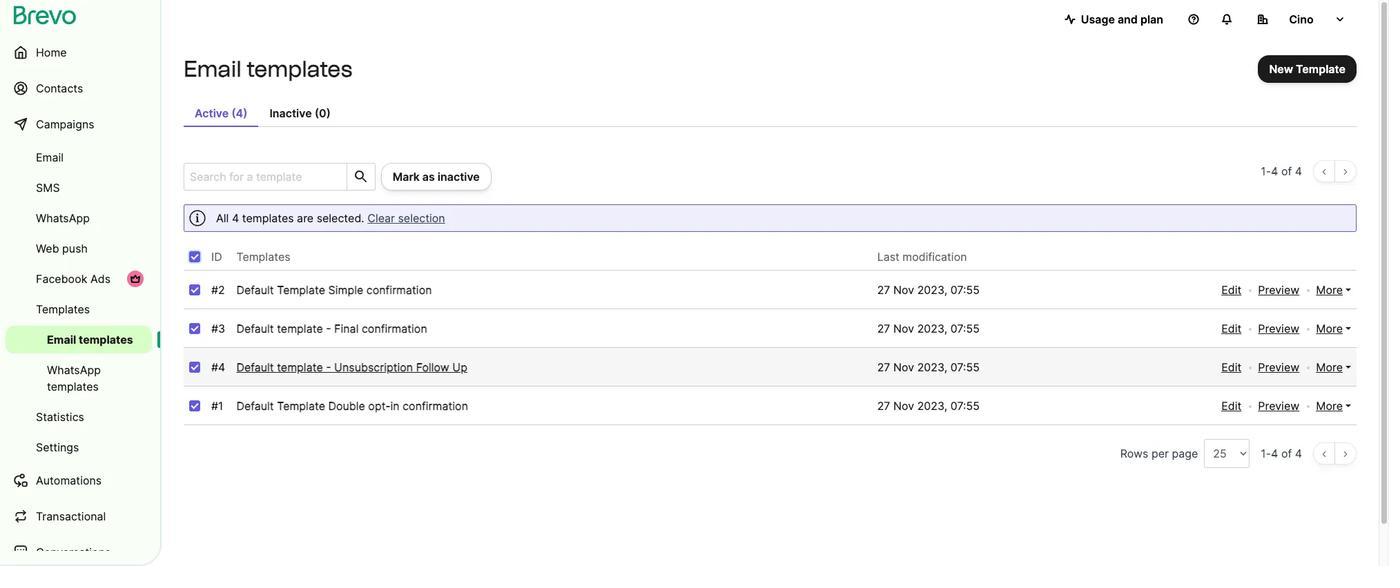 Task type: locate. For each thing, give the bounding box(es) containing it.
3
[[218, 322, 225, 336]]

1 default from the top
[[236, 283, 274, 297]]

1 ( from the left
[[231, 106, 236, 120]]

opt-
[[368, 399, 391, 413]]

templates up the statistics link
[[47, 380, 99, 394]]

email down the templates link
[[47, 333, 76, 347]]

27 for in
[[878, 399, 891, 413]]

1 ) from the left
[[243, 106, 248, 120]]

preview link for in
[[1259, 398, 1300, 414]]

1 # from the top
[[211, 283, 218, 297]]

confirmation up unsubscription
[[362, 322, 427, 336]]

conversations
[[36, 546, 111, 559]]

3 preview from the top
[[1259, 361, 1300, 374]]

email templates down the templates link
[[47, 333, 133, 347]]

0 vertical spatial whatsapp
[[36, 211, 90, 225]]

27 for follow
[[878, 361, 891, 374]]

whatsapp down email templates "link"
[[47, 363, 101, 377]]

1 vertical spatial 1 - 4 of 4
[[1261, 447, 1302, 461]]

templates down facebook
[[36, 302, 90, 316]]

( right active
[[231, 106, 236, 120]]

edit
[[1222, 283, 1242, 297], [1222, 322, 1242, 336], [1222, 361, 1242, 374], [1222, 399, 1242, 413]]

contacts link
[[6, 72, 152, 105]]

)
[[243, 106, 248, 120], [326, 106, 331, 120]]

2 preview from the top
[[1259, 322, 1300, 336]]

27 nov 2023, 07:55
[[878, 283, 980, 297], [878, 322, 980, 336], [878, 361, 980, 374], [878, 399, 980, 413]]

active ( 4 )
[[195, 106, 248, 120]]

id
[[211, 250, 222, 264]]

0 vertical spatial 1 - 4 of 4
[[1261, 164, 1302, 178]]

template right new in the right top of the page
[[1296, 62, 1346, 76]]

4 # from the top
[[211, 399, 218, 413]]

email templates up inactive at the left top of the page
[[184, 56, 353, 82]]

3 # from the top
[[211, 361, 218, 374]]

# for 1
[[211, 399, 218, 413]]

1 07:55 from the top
[[951, 283, 980, 297]]

2 ) from the left
[[326, 106, 331, 120]]

4 default from the top
[[236, 399, 274, 413]]

( right inactive at the left top of the page
[[315, 106, 319, 120]]

3 preview link from the top
[[1259, 359, 1300, 376]]

default template - final confirmation
[[236, 322, 427, 336]]

preview link for confirmation
[[1259, 320, 1300, 337]]

default right 2
[[236, 283, 274, 297]]

confirmation right simple at the left
[[367, 283, 432, 297]]

4 2023, from the top
[[918, 399, 948, 413]]

statistics link
[[6, 403, 152, 431]]

# for 4
[[211, 361, 218, 374]]

2023,
[[918, 283, 948, 297], [918, 322, 948, 336], [918, 361, 948, 374], [918, 399, 948, 413]]

3 07:55 from the top
[[951, 361, 980, 374]]

1 horizontal spatial (
[[315, 106, 319, 120]]

2 vertical spatial email
[[47, 333, 76, 347]]

default for default template double opt-in confirmation
[[236, 399, 274, 413]]

left___rvooi image
[[130, 273, 141, 285]]

3 edit link from the top
[[1222, 359, 1242, 376]]

templates
[[236, 250, 290, 264], [36, 302, 90, 316]]

email link
[[6, 144, 152, 171]]

1 vertical spatial template
[[277, 283, 325, 297]]

2 more button from the top
[[1316, 320, 1352, 337]]

# 4
[[211, 361, 225, 374]]

2 ( from the left
[[315, 106, 319, 120]]

email up sms at the top of the page
[[36, 151, 64, 164]]

3 more button from the top
[[1316, 359, 1352, 376]]

1 vertical spatial whatsapp
[[47, 363, 101, 377]]

default right # 4
[[236, 361, 274, 374]]

confirmation
[[367, 283, 432, 297], [362, 322, 427, 336], [403, 399, 468, 413]]

2 template from the top
[[277, 361, 323, 374]]

4 27 nov 2023, 07:55 from the top
[[878, 399, 980, 413]]

template left double
[[277, 399, 325, 413]]

templates
[[246, 56, 353, 82], [242, 211, 294, 225], [79, 333, 133, 347], [47, 380, 99, 394]]

1 template from the top
[[277, 322, 323, 336]]

preview
[[1259, 283, 1300, 297], [1259, 322, 1300, 336], [1259, 361, 1300, 374], [1259, 399, 1300, 413]]

# up # 1
[[211, 361, 218, 374]]

default right the 3
[[236, 322, 274, 336]]

0 vertical spatial template
[[1296, 62, 1346, 76]]

1 vertical spatial email templates
[[47, 333, 133, 347]]

1 - 4 of 4
[[1261, 164, 1302, 178], [1261, 447, 1302, 461]]

2 more from the top
[[1316, 322, 1343, 336]]

0 horizontal spatial templates
[[36, 302, 90, 316]]

default template double opt-in confirmation link
[[236, 399, 468, 413]]

template for unsubscription
[[277, 361, 323, 374]]

templates inside whatsapp templates
[[47, 380, 99, 394]]

4 edit from the top
[[1222, 399, 1242, 413]]

2 vertical spatial template
[[277, 399, 325, 413]]

are
[[297, 211, 314, 225]]

4 07:55 from the top
[[951, 399, 980, 413]]

07:55 for follow
[[951, 361, 980, 374]]

0 vertical spatial confirmation
[[367, 283, 432, 297]]

1 vertical spatial confirmation
[[362, 322, 427, 336]]

new
[[1270, 62, 1294, 76]]

# down # 4
[[211, 399, 218, 413]]

1 horizontal spatial )
[[326, 106, 331, 120]]

4 preview link from the top
[[1259, 398, 1300, 414]]

inactive ( 0 )
[[270, 106, 331, 120]]

3 27 from the top
[[878, 361, 891, 374]]

templates left the are
[[242, 211, 294, 225]]

mark as inactive
[[393, 170, 480, 184]]

facebook ads
[[36, 272, 110, 286]]

) for active ( 4 )
[[243, 106, 248, 120]]

0 vertical spatial template
[[277, 322, 323, 336]]

2 preview link from the top
[[1259, 320, 1300, 337]]

transactional link
[[6, 500, 152, 533]]

1 edit from the top
[[1222, 283, 1242, 297]]

1 vertical spatial template
[[277, 361, 323, 374]]

2 2023, from the top
[[918, 322, 948, 336]]

4 more button from the top
[[1316, 398, 1352, 414]]

1 horizontal spatial templates
[[236, 250, 290, 264]]

2 27 from the top
[[878, 322, 891, 336]]

3 2023, from the top
[[918, 361, 948, 374]]

) right inactive at the left top of the page
[[326, 106, 331, 120]]

2 edit link from the top
[[1222, 320, 1242, 337]]

default
[[236, 283, 274, 297], [236, 322, 274, 336], [236, 361, 274, 374], [236, 399, 274, 413]]

whatsapp templates link
[[6, 356, 152, 401]]

campaigns link
[[6, 108, 152, 141]]

2 27 nov 2023, 07:55 from the top
[[878, 322, 980, 336]]

default right # 1
[[236, 399, 274, 413]]

3 more from the top
[[1316, 361, 1343, 374]]

27 for confirmation
[[878, 322, 891, 336]]

web push
[[36, 242, 88, 256]]

statistics
[[36, 410, 84, 424]]

2 default from the top
[[236, 322, 274, 336]]

email up active
[[184, 56, 241, 82]]

) right active
[[243, 106, 248, 120]]

2 # from the top
[[211, 322, 218, 336]]

4 more from the top
[[1316, 399, 1343, 413]]

27 nov 2023, 07:55 for confirmation
[[878, 322, 980, 336]]

# for 2
[[211, 283, 218, 297]]

double
[[328, 399, 365, 413]]

# down # 2
[[211, 322, 218, 336]]

as
[[423, 170, 435, 184]]

template down default template - final confirmation link
[[277, 361, 323, 374]]

1 vertical spatial of
[[1282, 447, 1292, 461]]

1 horizontal spatial email templates
[[184, 56, 353, 82]]

ads
[[90, 272, 110, 286]]

templates inside "link"
[[79, 333, 133, 347]]

default for default template - final confirmation
[[236, 322, 274, 336]]

0 horizontal spatial )
[[243, 106, 248, 120]]

(
[[231, 106, 236, 120], [315, 106, 319, 120]]

nov for confirmation
[[894, 322, 914, 336]]

default template - final confirmation link
[[236, 322, 427, 336]]

whatsapp
[[36, 211, 90, 225], [47, 363, 101, 377]]

email inside "link"
[[47, 333, 76, 347]]

0 vertical spatial templates
[[236, 250, 290, 264]]

1 nov from the top
[[894, 283, 914, 297]]

1
[[1261, 164, 1266, 178], [218, 399, 223, 413], [1261, 447, 1266, 461]]

3 edit from the top
[[1222, 361, 1242, 374]]

email templates
[[184, 56, 353, 82], [47, 333, 133, 347]]

confirmation down follow
[[403, 399, 468, 413]]

3 default from the top
[[236, 361, 274, 374]]

edit link for confirmation
[[1222, 320, 1242, 337]]

template left simple at the left
[[277, 283, 325, 297]]

preview link
[[1259, 282, 1300, 298], [1259, 320, 1300, 337], [1259, 359, 1300, 376], [1259, 398, 1300, 414]]

4 edit link from the top
[[1222, 398, 1242, 414]]

4 preview from the top
[[1259, 399, 1300, 413]]

more for confirmation
[[1316, 322, 1343, 336]]

1 1 - 4 of 4 from the top
[[1261, 164, 1302, 178]]

up
[[453, 361, 468, 374]]

template for new template
[[1296, 62, 1346, 76]]

1 27 from the top
[[878, 283, 891, 297]]

rows
[[1121, 447, 1149, 461]]

template
[[277, 322, 323, 336], [277, 361, 323, 374]]

0 vertical spatial of
[[1282, 164, 1292, 178]]

template
[[1296, 62, 1346, 76], [277, 283, 325, 297], [277, 399, 325, 413]]

1 more from the top
[[1316, 283, 1343, 297]]

1 edit link from the top
[[1222, 282, 1242, 298]]

#
[[211, 283, 218, 297], [211, 322, 218, 336], [211, 361, 218, 374], [211, 399, 218, 413]]

27 nov 2023, 07:55 for in
[[878, 399, 980, 413]]

# for 3
[[211, 322, 218, 336]]

1 more button from the top
[[1316, 282, 1352, 298]]

new template button
[[1259, 55, 1357, 83]]

4 27 from the top
[[878, 399, 891, 413]]

2 07:55 from the top
[[951, 322, 980, 336]]

templates down the templates link
[[79, 333, 133, 347]]

selection
[[398, 211, 445, 225]]

3 nov from the top
[[894, 361, 914, 374]]

template inside 'button'
[[1296, 62, 1346, 76]]

templates right id
[[236, 250, 290, 264]]

whatsapp up web push
[[36, 211, 90, 225]]

more
[[1316, 283, 1343, 297], [1316, 322, 1343, 336], [1316, 361, 1343, 374], [1316, 399, 1343, 413]]

web push link
[[6, 235, 152, 262]]

07:55
[[951, 283, 980, 297], [951, 322, 980, 336], [951, 361, 980, 374], [951, 399, 980, 413]]

default for default template simple confirmation
[[236, 283, 274, 297]]

3 27 nov 2023, 07:55 from the top
[[878, 361, 980, 374]]

2023, for in
[[918, 399, 948, 413]]

edit link for in
[[1222, 398, 1242, 414]]

settings
[[36, 441, 79, 454]]

transactional
[[36, 510, 106, 523]]

2 vertical spatial 1
[[1261, 447, 1266, 461]]

-
[[1266, 164, 1271, 178], [326, 322, 331, 336], [326, 361, 331, 374], [1266, 447, 1271, 461]]

0 horizontal spatial email templates
[[47, 333, 133, 347]]

template left final
[[277, 322, 323, 336]]

1 preview link from the top
[[1259, 282, 1300, 298]]

edit link
[[1222, 282, 1242, 298], [1222, 320, 1242, 337], [1222, 359, 1242, 376], [1222, 398, 1242, 414]]

2 nov from the top
[[894, 322, 914, 336]]

4 nov from the top
[[894, 399, 914, 413]]

( for 0
[[315, 106, 319, 120]]

# down id
[[211, 283, 218, 297]]

0 horizontal spatial (
[[231, 106, 236, 120]]

2 edit from the top
[[1222, 322, 1242, 336]]

whatsapp for whatsapp templates
[[47, 363, 101, 377]]

sms link
[[6, 174, 152, 202]]

nov for follow
[[894, 361, 914, 374]]

of
[[1282, 164, 1292, 178], [1282, 447, 1292, 461]]



Task type: describe. For each thing, give the bounding box(es) containing it.
last modification
[[878, 250, 967, 264]]

mark
[[393, 170, 420, 184]]

# 1
[[211, 399, 223, 413]]

follow
[[416, 361, 449, 374]]

edit for follow
[[1222, 361, 1242, 374]]

plan
[[1141, 12, 1164, 26]]

clear selection link
[[368, 211, 445, 225]]

campaigns
[[36, 117, 94, 131]]

2 vertical spatial confirmation
[[403, 399, 468, 413]]

default template double opt-in confirmation
[[236, 399, 468, 413]]

automations link
[[6, 464, 152, 497]]

2
[[218, 283, 225, 297]]

more button for in
[[1316, 398, 1352, 414]]

0 vertical spatial email
[[184, 56, 241, 82]]

facebook
[[36, 272, 87, 286]]

home
[[36, 46, 67, 59]]

email templates link
[[6, 326, 152, 354]]

27 nov 2023, 07:55 for follow
[[878, 361, 980, 374]]

more button for follow
[[1316, 359, 1352, 376]]

edit link for follow
[[1222, 359, 1242, 376]]

1 vertical spatial email
[[36, 151, 64, 164]]

sms
[[36, 181, 60, 195]]

) for inactive ( 0 )
[[326, 106, 331, 120]]

edit for in
[[1222, 399, 1242, 413]]

clear
[[368, 211, 395, 225]]

template for final
[[277, 322, 323, 336]]

all
[[216, 211, 229, 225]]

0 vertical spatial 1
[[1261, 164, 1266, 178]]

# 3
[[211, 322, 225, 336]]

modification
[[903, 250, 967, 264]]

default for default template - unsubscription follow up
[[236, 361, 274, 374]]

and
[[1118, 12, 1138, 26]]

nov for in
[[894, 399, 914, 413]]

contacts
[[36, 81, 83, 95]]

whatsapp for whatsapp
[[36, 211, 90, 225]]

default template - unsubscription follow up
[[236, 361, 468, 374]]

# 2
[[211, 283, 225, 297]]

cino
[[1290, 12, 1314, 26]]

whatsapp link
[[6, 204, 152, 232]]

per
[[1152, 447, 1169, 461]]

1 2023, from the top
[[918, 283, 948, 297]]

conversations link
[[6, 536, 152, 566]]

all 4 templates are selected. clear selection
[[216, 211, 445, 225]]

default template simple confirmation link
[[236, 283, 432, 297]]

1 of from the top
[[1282, 164, 1292, 178]]

in
[[391, 399, 400, 413]]

templates link
[[6, 296, 152, 323]]

default template - unsubscription follow up link
[[236, 361, 468, 374]]

Campaign name search field
[[184, 164, 341, 190]]

2023, for follow
[[918, 361, 948, 374]]

07:55 for confirmation
[[951, 322, 980, 336]]

inactive
[[438, 170, 480, 184]]

more for in
[[1316, 399, 1343, 413]]

facebook ads link
[[6, 265, 152, 293]]

usage and plan button
[[1054, 6, 1175, 33]]

mark as inactive button
[[381, 163, 492, 191]]

0
[[319, 106, 326, 120]]

07:55 for in
[[951, 399, 980, 413]]

preview for in
[[1259, 399, 1300, 413]]

preview for confirmation
[[1259, 322, 1300, 336]]

page
[[1172, 447, 1198, 461]]

selected.
[[317, 211, 364, 225]]

more button for confirmation
[[1316, 320, 1352, 337]]

rows per page
[[1121, 447, 1198, 461]]

usage
[[1081, 12, 1115, 26]]

preview for follow
[[1259, 361, 1300, 374]]

automations
[[36, 474, 102, 488]]

cino button
[[1247, 6, 1357, 33]]

1 27 nov 2023, 07:55 from the top
[[878, 283, 980, 297]]

push
[[62, 242, 88, 256]]

template for default template simple confirmation
[[277, 283, 325, 297]]

inactive
[[270, 106, 312, 120]]

preview link for follow
[[1259, 359, 1300, 376]]

settings link
[[6, 434, 152, 461]]

more for follow
[[1316, 361, 1343, 374]]

( for 4
[[231, 106, 236, 120]]

edit for confirmation
[[1222, 322, 1242, 336]]

whatsapp templates
[[47, 363, 101, 394]]

1 vertical spatial 1
[[218, 399, 223, 413]]

web
[[36, 242, 59, 256]]

new template
[[1270, 62, 1346, 76]]

template for default template double opt-in confirmation
[[277, 399, 325, 413]]

email templates inside "link"
[[47, 333, 133, 347]]

2023, for confirmation
[[918, 322, 948, 336]]

0 vertical spatial email templates
[[184, 56, 353, 82]]

templates up inactive ( 0 )
[[246, 56, 353, 82]]

active
[[195, 106, 229, 120]]

1 preview from the top
[[1259, 283, 1300, 297]]

2 of from the top
[[1282, 447, 1292, 461]]

final
[[334, 322, 359, 336]]

simple
[[328, 283, 363, 297]]

last
[[878, 250, 900, 264]]

unsubscription
[[334, 361, 413, 374]]

home link
[[6, 36, 152, 69]]

2 1 - 4 of 4 from the top
[[1261, 447, 1302, 461]]

default template simple confirmation
[[236, 283, 432, 297]]

1 vertical spatial templates
[[36, 302, 90, 316]]

usage and plan
[[1081, 12, 1164, 26]]



Task type: vqa. For each thing, say whether or not it's contained in the screenshot.
You
no



